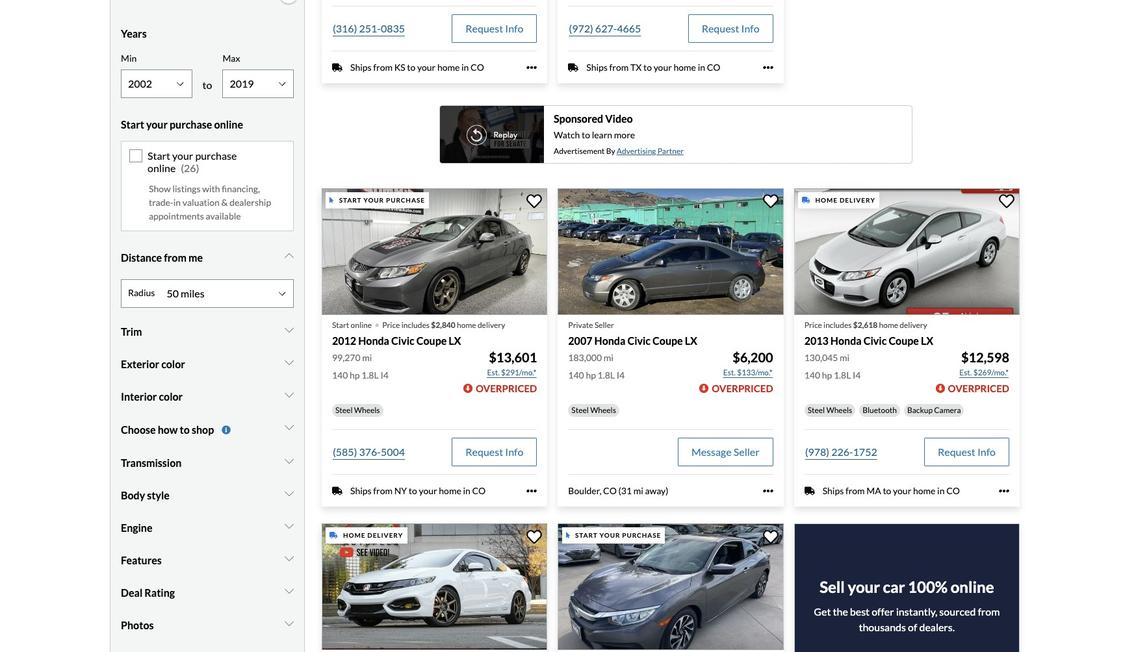 Task type: describe. For each thing, give the bounding box(es) containing it.
(585)
[[333, 446, 357, 459]]

max
[[223, 52, 240, 64]]

message
[[692, 446, 732, 459]]

civic inside private seller 2007 honda civic coupe lx
[[628, 335, 651, 347]]

away)
[[645, 486, 669, 497]]

co for ships from ks to your home in co
[[471, 62, 484, 73]]

1 vertical spatial start your purchase online
[[148, 149, 237, 174]]

truck image inside home delivery link
[[330, 533, 338, 539]]

request info button for (978) 226-1752
[[925, 439, 1010, 467]]

lx inside price includes $2,618 home delivery 2013 honda civic coupe lx
[[922, 335, 934, 347]]

i4 for 2007
[[617, 370, 625, 381]]

to up start your purchase online dropdown button
[[203, 78, 212, 91]]

130,045
[[805, 353, 838, 364]]

in for ships from ma to your home in co
[[938, 486, 945, 497]]

(972)
[[569, 22, 594, 35]]

to for ships from ks to your home in co
[[407, 62, 416, 73]]

distance from me
[[121, 252, 203, 264]]

gray 2013 honda civic coupe lx coupe front-wheel drive automatic image
[[794, 188, 1020, 315]]

4665
[[617, 22, 641, 35]]

ships for ships from ny to your home in co
[[351, 486, 372, 497]]

home for ships from tx to your home in co
[[674, 62, 696, 73]]

2013
[[805, 335, 829, 347]]

message seller button
[[678, 439, 774, 467]]

financing,
[[222, 183, 260, 194]]

request info button for (585) 376-5004
[[452, 439, 537, 467]]

1752
[[854, 446, 878, 459]]

thousands
[[859, 621, 907, 634]]

co for ships from ma to your home in co
[[947, 486, 960, 497]]

$12,598
[[962, 350, 1010, 366]]

gold 2007 honda civic coupe lx coupe front-wheel drive 5-speed manual image
[[558, 188, 784, 315]]

(316)
[[333, 22, 357, 35]]

request info for 5004
[[466, 446, 524, 459]]

years
[[121, 27, 147, 39]]

body style button
[[121, 480, 294, 513]]

est. inside $6,200 est. $133/mo.*
[[724, 368, 736, 378]]

offer
[[872, 606, 895, 618]]

est. $133/mo.* button
[[723, 367, 774, 380]]

mi for ·
[[362, 353, 372, 364]]

chevron down image for transmission
[[285, 457, 294, 467]]

in for ships from ks to your home in co
[[462, 62, 469, 73]]

0835
[[381, 22, 405, 35]]

start inside start your purchase link
[[576, 532, 598, 540]]

coupe inside start online · price includes $2,840 home delivery 2012 honda civic coupe lx
[[417, 335, 447, 347]]

photos button
[[121, 610, 294, 643]]

$2,840
[[431, 321, 456, 330]]

·
[[375, 312, 380, 336]]

trim
[[121, 326, 142, 338]]

i4 for $2,618
[[853, 370, 861, 381]]

steel for ·
[[336, 406, 353, 416]]

steel wheels for $2,618
[[808, 406, 853, 416]]

start inside start your purchase online dropdown button
[[121, 118, 144, 130]]

2012 honda civic coupe lx coupe front-wheel drive automatic image
[[322, 188, 548, 315]]

co for ships from tx to your home in co
[[707, 62, 721, 73]]

home for ships from ma to your home in co
[[914, 486, 936, 497]]

376-
[[359, 446, 381, 459]]

purchase inside dropdown button
[[170, 118, 212, 130]]

(972) 627-4665
[[569, 22, 641, 35]]

ships for ships from tx to your home in co
[[587, 62, 608, 73]]

to for ships from tx to your home in co
[[644, 62, 652, 73]]

in for ships from ny to your home in co
[[463, 486, 471, 497]]

from for tx
[[610, 62, 629, 73]]

body
[[121, 490, 145, 502]]

$12,598 est. $269/mo.*
[[960, 350, 1010, 378]]

overpriced for $2,618
[[949, 383, 1010, 395]]

delivery inside price includes $2,618 home delivery 2013 honda civic coupe lx
[[900, 321, 928, 330]]

wheels for ·
[[354, 406, 380, 416]]

trade-
[[149, 197, 173, 208]]

home inside price includes $2,618 home delivery 2013 honda civic coupe lx
[[880, 321, 899, 330]]

i4 for ·
[[381, 370, 389, 381]]

overpriced for ·
[[476, 383, 537, 395]]

honda inside private seller 2007 honda civic coupe lx
[[595, 335, 626, 347]]

chevron down image for exterior color
[[285, 358, 294, 368]]

mouse pointer image for gray 2018 honda civic coupe lx-p coupe front-wheel drive continuously variable transmission image on the bottom
[[566, 533, 570, 539]]

$291/mo.*
[[501, 368, 537, 378]]

dealers.
[[920, 621, 955, 634]]

private
[[569, 321, 593, 330]]

show listings with financing, trade-in valuation & dealership appointments available
[[149, 183, 271, 222]]

request for 1752
[[938, 446, 976, 459]]

est. for $2,618
[[960, 368, 972, 378]]

price includes $2,618 home delivery 2013 honda civic coupe lx
[[805, 321, 934, 347]]

message seller
[[692, 446, 760, 459]]

your inside start your purchase online
[[172, 149, 193, 162]]

get the best offer instantly, sourced from thousands of dealers.
[[814, 606, 1000, 634]]

start your purchase online inside dropdown button
[[121, 118, 243, 130]]

tx
[[631, 62, 642, 73]]

steel wheels for ·
[[336, 406, 380, 416]]

home inside start online · price includes $2,840 home delivery 2012 honda civic coupe lx
[[457, 321, 476, 330]]

lx inside start online · price includes $2,840 home delivery 2012 honda civic coupe lx
[[449, 335, 461, 347]]

shop
[[192, 424, 214, 436]]

white 2015 honda civic coupe si with navi and summer tires coupe front-wheel drive 6-speed manual image
[[322, 524, 548, 651]]

years button
[[121, 17, 294, 50]]

show
[[149, 183, 171, 194]]

home delivery for gray 2013 honda civic coupe lx coupe front-wheel drive automatic image
[[816, 196, 876, 204]]

steel for 2007
[[572, 406, 589, 416]]

photos
[[121, 620, 154, 632]]

deal
[[121, 587, 143, 600]]

(316) 251-0835
[[333, 22, 405, 35]]

advertisement element
[[440, 105, 913, 164]]

1.8l for $2,618
[[834, 370, 851, 381]]

exterior
[[121, 358, 159, 371]]

start your purchase for 2012 honda civic coupe lx coupe front-wheel drive automatic image
[[339, 196, 425, 204]]

ships from ma to your home in co
[[823, 486, 960, 497]]

(316) 251-0835 button
[[332, 14, 406, 43]]

steel wheels for 2007
[[572, 406, 616, 416]]

ellipsis h image for ships from tx to your home in co
[[763, 63, 774, 73]]

bluetooth
[[863, 406, 897, 416]]

dealership
[[230, 197, 271, 208]]

info for (585) 376-5004
[[505, 446, 524, 459]]

ellipsis h image for 2007
[[763, 487, 774, 497]]

view more image
[[222, 426, 231, 435]]

body style
[[121, 490, 170, 502]]

chevron down image for engine
[[285, 522, 294, 532]]

get
[[814, 606, 831, 618]]

co for ships from ny to your home in co
[[472, 486, 486, 497]]

chevron down image for photos
[[285, 619, 294, 630]]

(31
[[619, 486, 632, 497]]

the
[[833, 606, 849, 618]]

trim button
[[121, 316, 294, 348]]

min
[[121, 52, 137, 64]]

to for ships from ma to your home in co
[[883, 486, 892, 497]]

from for ny
[[373, 486, 393, 497]]

home delivery link
[[322, 524, 550, 653]]

1.8l for ·
[[362, 370, 379, 381]]

(972) 627-4665 button
[[569, 14, 642, 43]]

private seller 2007 honda civic coupe lx
[[569, 321, 698, 347]]

me
[[189, 252, 203, 264]]

sell your car 100% online
[[820, 578, 995, 597]]

627-
[[596, 22, 617, 35]]

ny
[[394, 486, 407, 497]]

price inside price includes $2,618 home delivery 2013 honda civic coupe lx
[[805, 321, 823, 330]]

engine
[[121, 522, 153, 535]]

to inside choose how to shop dropdown button
[[180, 424, 190, 436]]

listings
[[173, 183, 201, 194]]

99,270 mi 140 hp 1.8l i4
[[332, 353, 389, 381]]

info for (316) 251-0835
[[505, 22, 524, 35]]

(978) 226-1752 button
[[805, 439, 878, 467]]

style
[[147, 490, 170, 502]]

start your purchase online button
[[121, 108, 294, 141]]

mi for $2,618
[[840, 353, 850, 364]]

of
[[909, 621, 918, 634]]

ma
[[867, 486, 882, 497]]

backup
[[908, 406, 933, 416]]

2 overpriced from the left
[[712, 383, 774, 395]]

ships from ks to your home in co
[[351, 62, 484, 73]]

ks
[[394, 62, 406, 73]]



Task type: vqa. For each thing, say whether or not it's contained in the screenshot.
home corresponding to Ships from NY to your home in CO
yes



Task type: locate. For each thing, give the bounding box(es) containing it.
home delivery for white 2015 honda civic coupe si with navi and summer tires coupe front-wheel drive 6-speed manual image
[[343, 532, 403, 540]]

0 horizontal spatial mouse pointer image
[[330, 197, 334, 204]]

features
[[121, 555, 162, 567]]

ellipsis h image for ships from ma to your home in co
[[1000, 487, 1010, 497]]

civic right ·
[[392, 335, 415, 347]]

home for gray 2013 honda civic coupe lx coupe front-wheel drive automatic image
[[816, 196, 838, 204]]

wheels left the bluetooth
[[827, 406, 853, 416]]

1 vertical spatial truck image
[[332, 486, 343, 497]]

hp
[[350, 370, 360, 381], [586, 370, 596, 381], [822, 370, 833, 381]]

your
[[417, 62, 436, 73], [654, 62, 672, 73], [146, 118, 168, 130], [172, 149, 193, 162], [364, 196, 384, 204], [419, 486, 437, 497], [894, 486, 912, 497], [600, 532, 621, 540], [848, 578, 881, 597]]

chevron down image for body style
[[285, 489, 294, 500]]

2 horizontal spatial civic
[[864, 335, 887, 347]]

1 horizontal spatial delivery
[[840, 196, 876, 204]]

2 horizontal spatial steel
[[808, 406, 825, 416]]

steel wheels up the (978) 226-1752
[[808, 406, 853, 416]]

0 horizontal spatial includes
[[402, 321, 430, 330]]

0 horizontal spatial home
[[343, 532, 366, 540]]

0 horizontal spatial home delivery
[[343, 532, 403, 540]]

2007
[[569, 335, 593, 347]]

2 horizontal spatial steel wheels
[[808, 406, 853, 416]]

1 horizontal spatial includes
[[824, 321, 852, 330]]

civic inside start online · price includes $2,840 home delivery 2012 honda civic coupe lx
[[392, 335, 415, 347]]

your inside dropdown button
[[146, 118, 168, 130]]

0 vertical spatial chevron down image
[[285, 554, 294, 565]]

color right exterior
[[161, 358, 185, 371]]

online inside start online · price includes $2,840 home delivery 2012 honda civic coupe lx
[[351, 321, 372, 330]]

140 inside '183,000 mi 140 hp 1.8l i4'
[[569, 370, 584, 381]]

3 civic from the left
[[864, 335, 887, 347]]

2 coupe from the left
[[653, 335, 683, 347]]

1 1.8l from the left
[[362, 370, 379, 381]]

0 horizontal spatial coupe
[[417, 335, 447, 347]]

start your purchase
[[339, 196, 425, 204], [576, 532, 662, 540]]

price right ·
[[383, 321, 400, 330]]

honda inside start online · price includes $2,840 home delivery 2012 honda civic coupe lx
[[358, 335, 390, 347]]

1 vertical spatial home
[[343, 532, 366, 540]]

from for ks
[[373, 62, 393, 73]]

chevron down image for deal rating
[[285, 587, 294, 597]]

0 vertical spatial ellipsis h image
[[763, 63, 774, 73]]

mouse pointer image for 2012 honda civic coupe lx coupe front-wheel drive automatic image
[[330, 197, 334, 204]]

sell
[[820, 578, 845, 597]]

1 coupe from the left
[[417, 335, 447, 347]]

1 horizontal spatial home delivery
[[816, 196, 876, 204]]

chevron down image inside choose how to shop dropdown button
[[285, 423, 294, 433]]

civic
[[392, 335, 415, 347], [628, 335, 651, 347], [864, 335, 887, 347]]

request
[[466, 22, 503, 35], [702, 22, 740, 35], [466, 446, 503, 459], [938, 446, 976, 459]]

hp down 99,270 in the left of the page
[[350, 370, 360, 381]]

hp down '183,000'
[[586, 370, 596, 381]]

start your purchase for gray 2018 honda civic coupe lx-p coupe front-wheel drive continuously variable transmission image on the bottom
[[576, 532, 662, 540]]

140 for ·
[[332, 370, 348, 381]]

1 horizontal spatial wheels
[[591, 406, 616, 416]]

2 includes from the left
[[824, 321, 852, 330]]

1 horizontal spatial 140
[[569, 370, 584, 381]]

3 steel from the left
[[808, 406, 825, 416]]

&
[[221, 197, 228, 208]]

ellipsis h image
[[527, 63, 537, 73], [527, 487, 537, 497], [763, 487, 774, 497]]

1 chevron down image from the top
[[285, 251, 294, 261]]

price inside start online · price includes $2,840 home delivery 2012 honda civic coupe lx
[[383, 321, 400, 330]]

2 steel wheels from the left
[[572, 406, 616, 416]]

honda down $2,618
[[831, 335, 862, 347]]

chevron down image
[[285, 554, 294, 565], [285, 587, 294, 597]]

1.8l down 130,045
[[834, 370, 851, 381]]

est. for ·
[[487, 368, 500, 378]]

delivery right $2,618
[[900, 321, 928, 330]]

delivery for white 2015 honda civic coupe si with navi and summer tires coupe front-wheel drive 6-speed manual image
[[368, 532, 403, 540]]

overpriced down est. $133/mo.* "button"
[[712, 383, 774, 395]]

1 horizontal spatial hp
[[586, 370, 596, 381]]

2 horizontal spatial honda
[[831, 335, 862, 347]]

i4 down price includes $2,618 home delivery 2013 honda civic coupe lx
[[853, 370, 861, 381]]

3 chevron down image from the top
[[285, 358, 294, 368]]

0 horizontal spatial steel
[[336, 406, 353, 416]]

7 chevron down image from the top
[[285, 489, 294, 500]]

0 horizontal spatial seller
[[595, 321, 614, 330]]

ships left tx
[[587, 62, 608, 73]]

color
[[161, 358, 185, 371], [159, 391, 183, 403]]

valuation
[[183, 197, 220, 208]]

color inside dropdown button
[[159, 391, 183, 403]]

$6,200
[[733, 350, 774, 366]]

$6,200 est. $133/mo.*
[[724, 350, 774, 378]]

1 overpriced from the left
[[476, 383, 537, 395]]

1 vertical spatial home delivery
[[343, 532, 403, 540]]

i4 down start online · price includes $2,840 home delivery 2012 honda civic coupe lx
[[381, 370, 389, 381]]

2 horizontal spatial 1.8l
[[834, 370, 851, 381]]

100%
[[909, 578, 948, 597]]

seller right message
[[734, 446, 760, 459]]

1 lx from the left
[[449, 335, 461, 347]]

info
[[505, 22, 524, 35], [742, 22, 760, 35], [505, 446, 524, 459], [978, 446, 996, 459]]

to right ks
[[407, 62, 416, 73]]

deal rating button
[[121, 578, 294, 610]]

steel down '183,000 mi 140 hp 1.8l i4'
[[572, 406, 589, 416]]

features button
[[121, 545, 294, 578]]

1 delivery from the left
[[478, 321, 505, 330]]

distance
[[121, 252, 162, 264]]

steel up (978)
[[808, 406, 825, 416]]

2 honda from the left
[[595, 335, 626, 347]]

2 140 from the left
[[569, 370, 584, 381]]

0 horizontal spatial ellipsis h image
[[763, 63, 774, 73]]

0 horizontal spatial civic
[[392, 335, 415, 347]]

ships for ships from ks to your home in co
[[351, 62, 372, 73]]

from inside dropdown button
[[164, 252, 187, 264]]

radius
[[128, 288, 155, 299]]

mi inside '183,000 mi 140 hp 1.8l i4'
[[604, 353, 614, 364]]

chevron down image inside the photos dropdown button
[[285, 619, 294, 630]]

truck image down (585)
[[332, 486, 343, 497]]

8 chevron down image from the top
[[285, 522, 294, 532]]

mouse pointer image
[[330, 197, 334, 204], [566, 533, 570, 539]]

from left ks
[[373, 62, 393, 73]]

from left me on the top
[[164, 252, 187, 264]]

ships left ks
[[351, 62, 372, 73]]

wheels up (585) 376-5004
[[354, 406, 380, 416]]

home
[[816, 196, 838, 204], [343, 532, 366, 540]]

best
[[851, 606, 870, 618]]

est. left $133/mo.*
[[724, 368, 736, 378]]

ships down (585) 376-5004 button
[[351, 486, 372, 497]]

interior color button
[[121, 381, 294, 414]]

1 steel wheels from the left
[[336, 406, 380, 416]]

est. inside $12,598 est. $269/mo.*
[[960, 368, 972, 378]]

5 chevron down image from the top
[[285, 423, 294, 433]]

140 inside 99,270 mi 140 hp 1.8l i4
[[332, 370, 348, 381]]

$13,601
[[489, 350, 537, 366]]

$269/mo.*
[[974, 368, 1009, 378]]

choose how to shop
[[121, 424, 214, 436]]

request info for 1752
[[938, 446, 996, 459]]

from right sourced
[[978, 606, 1000, 618]]

chevron down image for trim
[[285, 325, 294, 335]]

3 overpriced from the left
[[949, 383, 1010, 395]]

wheels for 2007
[[591, 406, 616, 416]]

1 horizontal spatial steel
[[572, 406, 589, 416]]

1 steel from the left
[[336, 406, 353, 416]]

chevron down image inside trim dropdown button
[[285, 325, 294, 335]]

info for (972) 627-4665
[[742, 22, 760, 35]]

0 horizontal spatial lx
[[449, 335, 461, 347]]

hp for ·
[[350, 370, 360, 381]]

chevron down image inside distance from me dropdown button
[[285, 251, 294, 261]]

140 down 99,270 in the left of the page
[[332, 370, 348, 381]]

honda up 99,270 mi 140 hp 1.8l i4
[[358, 335, 390, 347]]

0 vertical spatial seller
[[595, 321, 614, 330]]

wheels down '183,000 mi 140 hp 1.8l i4'
[[591, 406, 616, 416]]

coupe inside private seller 2007 honda civic coupe lx
[[653, 335, 683, 347]]

i4 inside 99,270 mi 140 hp 1.8l i4
[[381, 370, 389, 381]]

co
[[471, 62, 484, 73], [707, 62, 721, 73], [472, 486, 486, 497], [604, 486, 617, 497], [947, 486, 960, 497]]

sourced
[[940, 606, 976, 618]]

coupe inside price includes $2,618 home delivery 2013 honda civic coupe lx
[[889, 335, 919, 347]]

140
[[332, 370, 348, 381], [569, 370, 584, 381], [805, 370, 821, 381]]

1 horizontal spatial price
[[805, 321, 823, 330]]

1 vertical spatial color
[[159, 391, 183, 403]]

3 140 from the left
[[805, 370, 821, 381]]

1 horizontal spatial est.
[[724, 368, 736, 378]]

1 chevron down image from the top
[[285, 554, 294, 565]]

130,045 mi 140 hp 1.8l i4
[[805, 353, 861, 381]]

1 horizontal spatial start your purchase
[[576, 532, 662, 540]]

1 horizontal spatial mouse pointer image
[[566, 533, 570, 539]]

0 vertical spatial home delivery
[[816, 196, 876, 204]]

to right how
[[180, 424, 190, 436]]

chevron down image inside exterior color dropdown button
[[285, 358, 294, 368]]

lx inside private seller 2007 honda civic coupe lx
[[685, 335, 698, 347]]

backup camera
[[908, 406, 961, 416]]

2 horizontal spatial lx
[[922, 335, 934, 347]]

color for exterior color
[[161, 358, 185, 371]]

seller for private
[[595, 321, 614, 330]]

est. inside $13,601 est. $291/mo.*
[[487, 368, 500, 378]]

request info for 0835
[[466, 22, 524, 35]]

in for ships from tx to your home in co
[[698, 62, 706, 73]]

exterior color button
[[121, 348, 294, 381]]

overpriced down est. $269/mo.* button
[[949, 383, 1010, 395]]

wheels
[[354, 406, 380, 416], [591, 406, 616, 416], [827, 406, 853, 416]]

price
[[383, 321, 400, 330], [805, 321, 823, 330]]

183,000 mi 140 hp 1.8l i4
[[569, 353, 625, 381]]

2 horizontal spatial i4
[[853, 370, 861, 381]]

0 vertical spatial color
[[161, 358, 185, 371]]

request for 5004
[[466, 446, 503, 459]]

ellipsis h image for ·
[[527, 487, 537, 497]]

boulder, co (31 mi away)
[[569, 486, 669, 497]]

from
[[373, 62, 393, 73], [610, 62, 629, 73], [164, 252, 187, 264], [373, 486, 393, 497], [846, 486, 865, 497], [978, 606, 1000, 618]]

2 chevron down image from the top
[[285, 325, 294, 335]]

home for ships from ks to your home in co
[[438, 62, 460, 73]]

civic inside price includes $2,618 home delivery 2013 honda civic coupe lx
[[864, 335, 887, 347]]

truck image
[[332, 62, 343, 73], [332, 486, 343, 497]]

from for me
[[164, 252, 187, 264]]

seller inside private seller 2007 honda civic coupe lx
[[595, 321, 614, 330]]

home right tx
[[674, 62, 696, 73]]

2 steel from the left
[[572, 406, 589, 416]]

steel wheels
[[336, 406, 380, 416], [572, 406, 616, 416], [808, 406, 853, 416]]

to right the ma
[[883, 486, 892, 497]]

0 horizontal spatial hp
[[350, 370, 360, 381]]

$2,618
[[854, 321, 878, 330]]

(978)
[[806, 446, 830, 459]]

camera
[[935, 406, 961, 416]]

request info for 4665
[[702, 22, 760, 35]]

from left tx
[[610, 62, 629, 73]]

0 horizontal spatial delivery
[[478, 321, 505, 330]]

0 vertical spatial home
[[816, 196, 838, 204]]

9 chevron down image from the top
[[285, 619, 294, 630]]

chevron down image inside features dropdown button
[[285, 554, 294, 565]]

1.8l inside 99,270 mi 140 hp 1.8l i4
[[362, 370, 379, 381]]

transmission button
[[121, 448, 294, 480]]

3 coupe from the left
[[889, 335, 919, 347]]

2 i4 from the left
[[617, 370, 625, 381]]

color for interior color
[[159, 391, 183, 403]]

includes left $2,840
[[402, 321, 430, 330]]

2 horizontal spatial coupe
[[889, 335, 919, 347]]

2 hp from the left
[[586, 370, 596, 381]]

start inside start online · price includes $2,840 home delivery 2012 honda civic coupe lx
[[332, 321, 349, 330]]

1 horizontal spatial ellipsis h image
[[1000, 487, 1010, 497]]

civic down $2,618
[[864, 335, 887, 347]]

1 vertical spatial ellipsis h image
[[1000, 487, 1010, 497]]

$13,601 est. $291/mo.*
[[487, 350, 537, 378]]

1 vertical spatial seller
[[734, 446, 760, 459]]

251-
[[359, 22, 381, 35]]

from inside get the best offer instantly, sourced from thousands of dealers.
[[978, 606, 1000, 618]]

mi right '183,000'
[[604, 353, 614, 364]]

1 vertical spatial mouse pointer image
[[566, 533, 570, 539]]

interior
[[121, 391, 157, 403]]

home
[[438, 62, 460, 73], [674, 62, 696, 73], [457, 321, 476, 330], [880, 321, 899, 330], [439, 486, 462, 497], [914, 486, 936, 497]]

chevron down image for distance from me
[[285, 251, 294, 261]]

2 horizontal spatial est.
[[960, 368, 972, 378]]

mi for 2007
[[604, 353, 614, 364]]

truck image
[[569, 62, 579, 73], [803, 197, 811, 204], [805, 486, 815, 497], [330, 533, 338, 539]]

1 i4 from the left
[[381, 370, 389, 381]]

start online · price includes $2,840 home delivery 2012 honda civic coupe lx
[[332, 312, 505, 347]]

hp for $2,618
[[822, 370, 833, 381]]

1.8l for 2007
[[598, 370, 615, 381]]

0 horizontal spatial est.
[[487, 368, 500, 378]]

0 horizontal spatial steel wheels
[[336, 406, 380, 416]]

99,270
[[332, 353, 361, 364]]

3 steel wheels from the left
[[808, 406, 853, 416]]

2 1.8l from the left
[[598, 370, 615, 381]]

ships for ships from ma to your home in co
[[823, 486, 844, 497]]

request for 4665
[[702, 22, 740, 35]]

to
[[407, 62, 416, 73], [644, 62, 652, 73], [203, 78, 212, 91], [180, 424, 190, 436], [409, 486, 417, 497], [883, 486, 892, 497]]

3 est. from the left
[[960, 368, 972, 378]]

gray 2018 honda civic coupe lx-p coupe front-wheel drive continuously variable transmission image
[[558, 524, 784, 651]]

truck image for ships from ks to your home in co
[[332, 62, 343, 73]]

1 vertical spatial chevron down image
[[285, 587, 294, 597]]

deal rating
[[121, 587, 175, 600]]

chevron down image inside transmission dropdown button
[[285, 457, 294, 467]]

color inside dropdown button
[[161, 358, 185, 371]]

mi right 130,045
[[840, 353, 850, 364]]

rating
[[145, 587, 175, 600]]

mi right 99,270 in the left of the page
[[362, 353, 372, 364]]

2 price from the left
[[805, 321, 823, 330]]

1 horizontal spatial coupe
[[653, 335, 683, 347]]

civic right the 2007
[[628, 335, 651, 347]]

140 down '183,000'
[[569, 370, 584, 381]]

1.8l down ·
[[362, 370, 379, 381]]

delivery for gray 2013 honda civic coupe lx coupe front-wheel drive automatic image
[[840, 196, 876, 204]]

140 down 130,045
[[805, 370, 821, 381]]

ships from tx to your home in co
[[587, 62, 721, 73]]

1 horizontal spatial delivery
[[900, 321, 928, 330]]

3 hp from the left
[[822, 370, 833, 381]]

home for white 2015 honda civic coupe si with navi and summer tires coupe front-wheel drive 6-speed manual image
[[343, 532, 366, 540]]

request info button for (972) 627-4665
[[688, 14, 774, 43]]

request for 0835
[[466, 22, 503, 35]]

1 hp from the left
[[350, 370, 360, 381]]

info for (978) 226-1752
[[978, 446, 996, 459]]

includes up 2013
[[824, 321, 852, 330]]

to right the ny
[[409, 486, 417, 497]]

home delivery
[[816, 196, 876, 204], [343, 532, 403, 540]]

1 horizontal spatial civic
[[628, 335, 651, 347]]

$133/mo.*
[[738, 368, 773, 378]]

chevron down image inside interior color dropdown button
[[285, 390, 294, 401]]

online inside start your purchase online
[[148, 162, 176, 174]]

hp down 130,045
[[822, 370, 833, 381]]

to for ships from ny to your home in co
[[409, 486, 417, 497]]

ships from ny to your home in co
[[351, 486, 486, 497]]

0 horizontal spatial overpriced
[[476, 383, 537, 395]]

est. down $12,598
[[960, 368, 972, 378]]

1 horizontal spatial 1.8l
[[598, 370, 615, 381]]

chevron down image inside "engine" dropdown button
[[285, 522, 294, 532]]

start your purchase online up listings
[[148, 149, 237, 174]]

home right $2,618
[[880, 321, 899, 330]]

i4 inside '183,000 mi 140 hp 1.8l i4'
[[617, 370, 625, 381]]

chevron down image
[[285, 251, 294, 261], [285, 325, 294, 335], [285, 358, 294, 368], [285, 390, 294, 401], [285, 423, 294, 433], [285, 457, 294, 467], [285, 489, 294, 500], [285, 522, 294, 532], [285, 619, 294, 630]]

chevron down image inside body style dropdown button
[[285, 489, 294, 500]]

seller inside button
[[734, 446, 760, 459]]

car
[[884, 578, 906, 597]]

3 1.8l from the left
[[834, 370, 851, 381]]

to right tx
[[644, 62, 652, 73]]

0 horizontal spatial honda
[[358, 335, 390, 347]]

2 est. from the left
[[724, 368, 736, 378]]

1 vertical spatial delivery
[[368, 532, 403, 540]]

home for ships from ny to your home in co
[[439, 486, 462, 497]]

request info button for (316) 251-0835
[[452, 14, 537, 43]]

i4 inside 130,045 mi 140 hp 1.8l i4
[[853, 370, 861, 381]]

start your purchase link
[[558, 524, 787, 653]]

i4 down private seller 2007 honda civic coupe lx
[[617, 370, 625, 381]]

mi right (31
[[634, 486, 644, 497]]

1 honda from the left
[[358, 335, 390, 347]]

1 horizontal spatial honda
[[595, 335, 626, 347]]

delivery up $13,601
[[478, 321, 505, 330]]

hp inside 130,045 mi 140 hp 1.8l i4
[[822, 370, 833, 381]]

ships down (978) 226-1752 button
[[823, 486, 844, 497]]

2 truck image from the top
[[332, 486, 343, 497]]

1 est. from the left
[[487, 368, 500, 378]]

home right the ny
[[439, 486, 462, 497]]

distance from me button
[[121, 242, 294, 274]]

0 horizontal spatial 1.8l
[[362, 370, 379, 381]]

1 wheels from the left
[[354, 406, 380, 416]]

0 horizontal spatial delivery
[[368, 532, 403, 540]]

0 horizontal spatial price
[[383, 321, 400, 330]]

truck image down (316)
[[332, 62, 343, 73]]

est.
[[487, 368, 500, 378], [724, 368, 736, 378], [960, 368, 972, 378]]

1.8l down '183,000'
[[598, 370, 615, 381]]

2 horizontal spatial wheels
[[827, 406, 853, 416]]

chevron down image inside deal rating dropdown button
[[285, 587, 294, 597]]

3 i4 from the left
[[853, 370, 861, 381]]

home right the ma
[[914, 486, 936, 497]]

ellipsis h image
[[763, 63, 774, 73], [1000, 487, 1010, 497]]

from for ma
[[846, 486, 865, 497]]

from left the ma
[[846, 486, 865, 497]]

1.8l inside '183,000 mi 140 hp 1.8l i4'
[[598, 370, 615, 381]]

1 civic from the left
[[392, 335, 415, 347]]

0 vertical spatial start your purchase online
[[121, 118, 243, 130]]

3 honda from the left
[[831, 335, 862, 347]]

140 for 2007
[[569, 370, 584, 381]]

2 civic from the left
[[628, 335, 651, 347]]

0 horizontal spatial start your purchase
[[339, 196, 425, 204]]

choose
[[121, 424, 156, 436]]

0 horizontal spatial i4
[[381, 370, 389, 381]]

transmission
[[121, 457, 182, 470]]

includes inside start online · price includes $2,840 home delivery 2012 honda civic coupe lx
[[402, 321, 430, 330]]

1 140 from the left
[[332, 370, 348, 381]]

start your purchase online up (26)
[[121, 118, 243, 130]]

4 chevron down image from the top
[[285, 390, 294, 401]]

3 lx from the left
[[922, 335, 934, 347]]

hp for 2007
[[586, 370, 596, 381]]

includes inside price includes $2,618 home delivery 2013 honda civic coupe lx
[[824, 321, 852, 330]]

from left the ny
[[373, 486, 393, 497]]

140 inside 130,045 mi 140 hp 1.8l i4
[[805, 370, 821, 381]]

wheels for $2,618
[[827, 406, 853, 416]]

1 horizontal spatial i4
[[617, 370, 625, 381]]

1 vertical spatial start your purchase
[[576, 532, 662, 540]]

6 chevron down image from the top
[[285, 457, 294, 467]]

interior color
[[121, 391, 183, 403]]

seller right the private on the right of page
[[595, 321, 614, 330]]

honda inside price includes $2,618 home delivery 2013 honda civic coupe lx
[[831, 335, 862, 347]]

2 delivery from the left
[[900, 321, 928, 330]]

3 wheels from the left
[[827, 406, 853, 416]]

2 horizontal spatial overpriced
[[949, 383, 1010, 395]]

1 horizontal spatial overpriced
[[712, 383, 774, 395]]

0 horizontal spatial wheels
[[354, 406, 380, 416]]

est. down $13,601
[[487, 368, 500, 378]]

price up 2013
[[805, 321, 823, 330]]

0 horizontal spatial 140
[[332, 370, 348, 381]]

2 horizontal spatial 140
[[805, 370, 821, 381]]

0 vertical spatial delivery
[[840, 196, 876, 204]]

choose how to shop button
[[121, 414, 294, 448]]

1 price from the left
[[383, 321, 400, 330]]

5004
[[381, 446, 405, 459]]

hp inside 99,270 mi 140 hp 1.8l i4
[[350, 370, 360, 381]]

steel wheels up (585) 376-5004
[[336, 406, 380, 416]]

2 horizontal spatial hp
[[822, 370, 833, 381]]

0 vertical spatial truck image
[[332, 62, 343, 73]]

1.8l inside 130,045 mi 140 hp 1.8l i4
[[834, 370, 851, 381]]

color right interior
[[159, 391, 183, 403]]

chevron down image for features
[[285, 554, 294, 565]]

mi inside 99,270 mi 140 hp 1.8l i4
[[362, 353, 372, 364]]

(26)
[[181, 162, 199, 174]]

i4
[[381, 370, 389, 381], [617, 370, 625, 381], [853, 370, 861, 381]]

mi inside 130,045 mi 140 hp 1.8l i4
[[840, 353, 850, 364]]

steel up (585)
[[336, 406, 353, 416]]

steel wheels down '183,000 mi 140 hp 1.8l i4'
[[572, 406, 616, 416]]

delivery inside start online · price includes $2,840 home delivery 2012 honda civic coupe lx
[[478, 321, 505, 330]]

honda
[[358, 335, 390, 347], [595, 335, 626, 347], [831, 335, 862, 347]]

truck image for ships from ny to your home in co
[[332, 486, 343, 497]]

1 horizontal spatial seller
[[734, 446, 760, 459]]

mi
[[362, 353, 372, 364], [604, 353, 614, 364], [840, 353, 850, 364], [634, 486, 644, 497]]

online
[[214, 118, 243, 130], [148, 162, 176, 174], [351, 321, 372, 330], [951, 578, 995, 597]]

1 truck image from the top
[[332, 62, 343, 73]]

overpriced down 'est. $291/mo.*' button
[[476, 383, 537, 395]]

hp inside '183,000 mi 140 hp 1.8l i4'
[[586, 370, 596, 381]]

home right $2,840
[[457, 321, 476, 330]]

1 includes from the left
[[402, 321, 430, 330]]

home right ks
[[438, 62, 460, 73]]

2 lx from the left
[[685, 335, 698, 347]]

steel for $2,618
[[808, 406, 825, 416]]

honda up '183,000 mi 140 hp 1.8l i4'
[[595, 335, 626, 347]]

1.8l
[[362, 370, 379, 381], [598, 370, 615, 381], [834, 370, 851, 381]]

online inside dropdown button
[[214, 118, 243, 130]]

lx
[[449, 335, 461, 347], [685, 335, 698, 347], [922, 335, 934, 347]]

0 vertical spatial start your purchase
[[339, 196, 425, 204]]

0 vertical spatial mouse pointer image
[[330, 197, 334, 204]]

1 horizontal spatial home
[[816, 196, 838, 204]]

in inside show listings with financing, trade-in valuation & dealership appointments available
[[173, 197, 181, 208]]

2 wheels from the left
[[591, 406, 616, 416]]

seller for message
[[734, 446, 760, 459]]

exterior color
[[121, 358, 185, 371]]

2 chevron down image from the top
[[285, 587, 294, 597]]

1 horizontal spatial steel wheels
[[572, 406, 616, 416]]

chevron down image for interior color
[[285, 390, 294, 401]]

140 for $2,618
[[805, 370, 821, 381]]

183,000
[[569, 353, 602, 364]]

1 horizontal spatial lx
[[685, 335, 698, 347]]



